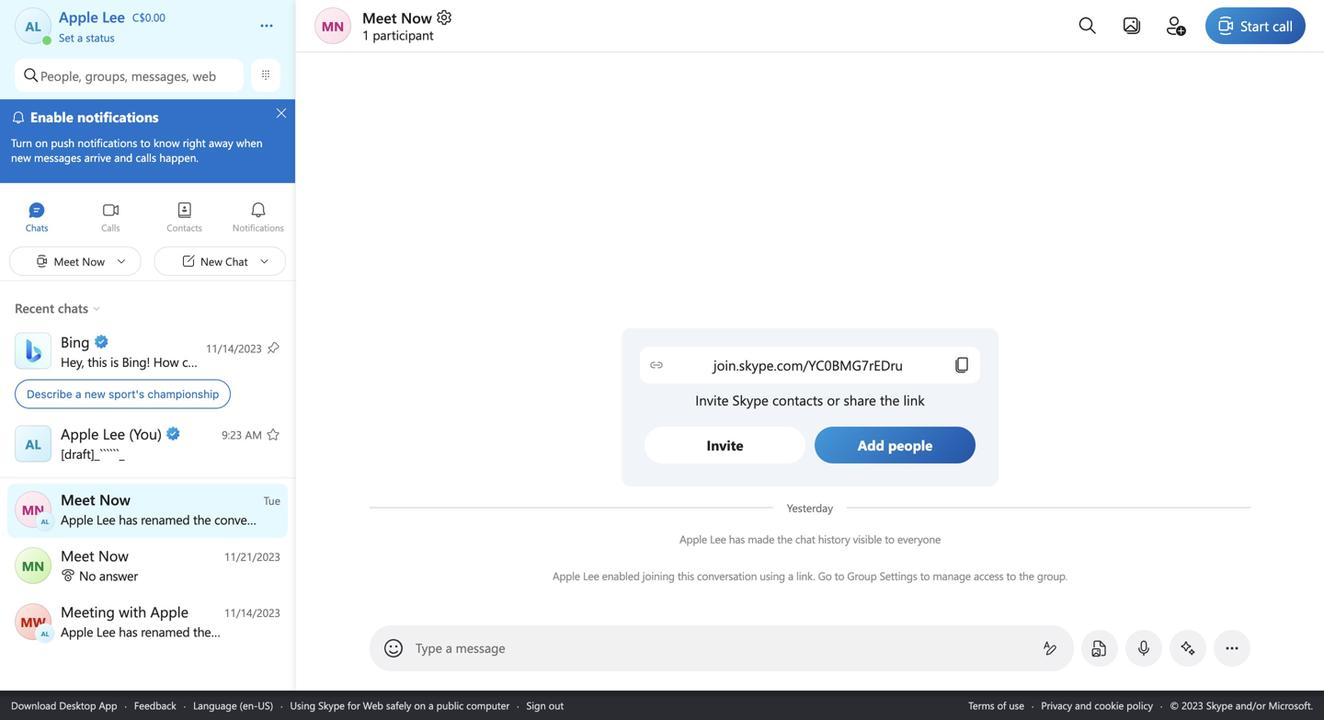 Task type: locate. For each thing, give the bounding box(es) containing it.
to right access
[[1007, 569, 1017, 583]]

us)
[[258, 699, 273, 713]]

the left 'group.' on the bottom of page
[[1020, 569, 1035, 583]]

using
[[290, 699, 316, 713]]

visible
[[854, 532, 883, 547]]

set a status
[[59, 30, 115, 45]]

meet now
[[363, 7, 432, 27]]

privacy and cookie policy
[[1042, 699, 1154, 713]]

no answer
[[79, 567, 138, 584]]

type
[[416, 639, 442, 657]]

to
[[885, 532, 895, 547], [835, 569, 845, 583], [921, 569, 931, 583], [1007, 569, 1017, 583]]

skype
[[318, 699, 345, 713]]

a inside 'button'
[[77, 30, 83, 45]]

this
[[88, 353, 107, 370], [678, 569, 695, 583]]

manage
[[933, 569, 972, 583]]

terms of use
[[969, 699, 1025, 713]]

feedback
[[134, 699, 176, 713]]

is
[[110, 353, 119, 370]]

a for new
[[75, 388, 81, 401]]

joining
[[643, 569, 675, 583]]

lee for has made the chat history visible to everyone
[[710, 532, 727, 547]]

has
[[729, 532, 745, 547]]

to right settings
[[921, 569, 931, 583]]

a
[[77, 30, 83, 45], [75, 388, 81, 401], [789, 569, 794, 583], [446, 639, 453, 657], [429, 699, 434, 713]]

0 vertical spatial apple
[[680, 532, 708, 547]]

a right on
[[429, 699, 434, 713]]

1 horizontal spatial lee
[[710, 532, 727, 547]]

type a message
[[416, 639, 506, 657]]

and
[[1076, 699, 1093, 713]]

sign out
[[527, 699, 564, 713]]

public
[[437, 699, 464, 713]]

computer
[[467, 699, 510, 713]]

app
[[99, 699, 117, 713]]

of
[[998, 699, 1007, 713]]

lee left enabled
[[583, 569, 599, 583]]

help
[[211, 353, 235, 370]]

describe a new sport's championship
[[27, 388, 219, 401]]

tab list
[[0, 193, 295, 244]]

apple
[[680, 532, 708, 547], [553, 569, 580, 583]]

a right type
[[446, 639, 453, 657]]

0 horizontal spatial this
[[88, 353, 107, 370]]

[draft]_``````_ button
[[0, 418, 295, 472]]

i
[[205, 353, 208, 370]]

describe
[[27, 388, 72, 401]]

apple for apple lee enabled joining this conversation using a link. go to group settings to manage access to the group.
[[553, 569, 580, 583]]

lee
[[710, 532, 727, 547], [583, 569, 599, 583]]

history
[[819, 532, 851, 547]]

1 horizontal spatial the
[[1020, 569, 1035, 583]]

the left chat
[[778, 532, 793, 547]]

set
[[59, 30, 74, 45]]

using
[[760, 569, 786, 583]]

0 vertical spatial the
[[778, 532, 793, 547]]

hey,
[[61, 353, 84, 370]]

web
[[363, 699, 384, 713]]

use
[[1010, 699, 1025, 713]]

1 horizontal spatial apple
[[680, 532, 708, 547]]

1 vertical spatial apple
[[553, 569, 580, 583]]

apple left enabled
[[553, 569, 580, 583]]

a right set on the top of the page
[[77, 30, 83, 45]]

1 vertical spatial lee
[[583, 569, 599, 583]]

this left the is
[[88, 353, 107, 370]]

lee left has
[[710, 532, 727, 547]]

0 horizontal spatial the
[[778, 532, 793, 547]]

0 horizontal spatial lee
[[583, 569, 599, 583]]

this right "joining"
[[678, 569, 695, 583]]

language (en-us) link
[[193, 699, 273, 713]]

0 vertical spatial this
[[88, 353, 107, 370]]

safely
[[386, 699, 412, 713]]

cookie
[[1095, 699, 1125, 713]]

the
[[778, 532, 793, 547], [1020, 569, 1035, 583]]

answer
[[99, 567, 138, 584]]

download desktop app
[[11, 699, 117, 713]]

1 vertical spatial the
[[1020, 569, 1035, 583]]

0 horizontal spatial apple
[[553, 569, 580, 583]]

0 vertical spatial lee
[[710, 532, 727, 547]]

1 vertical spatial this
[[678, 569, 695, 583]]

policy
[[1127, 699, 1154, 713]]

a left "new"
[[75, 388, 81, 401]]

for
[[348, 699, 360, 713]]

can
[[182, 353, 202, 370]]

sign
[[527, 699, 546, 713]]

terms of use link
[[969, 699, 1025, 713]]

groups,
[[85, 67, 128, 84]]

using skype for web safely on a public computer
[[290, 699, 510, 713]]

access
[[974, 569, 1004, 583]]

apple left has
[[680, 532, 708, 547]]

1 horizontal spatial this
[[678, 569, 695, 583]]

go
[[819, 569, 832, 583]]



Task type: vqa. For each thing, say whether or not it's contained in the screenshot.
status a
yes



Task type: describe. For each thing, give the bounding box(es) containing it.
desktop
[[59, 699, 96, 713]]

Type a message text field
[[416, 639, 1029, 658]]

download
[[11, 699, 56, 713]]

how
[[153, 353, 179, 370]]

settings
[[880, 569, 918, 583]]

sign out link
[[527, 699, 564, 713]]

!
[[147, 353, 150, 370]]

a for message
[[446, 639, 453, 657]]

now
[[401, 7, 432, 27]]

using skype for web safely on a public computer link
[[290, 699, 510, 713]]

apple lee enabled joining this conversation using a link. go to group settings to manage access to the group.
[[553, 569, 1068, 583]]

feedback link
[[134, 699, 176, 713]]

privacy
[[1042, 699, 1073, 713]]

group.
[[1038, 569, 1068, 583]]

meet now button
[[363, 7, 454, 27]]

download desktop app link
[[11, 699, 117, 713]]

web
[[193, 67, 216, 84]]

to right visible
[[885, 532, 895, 547]]

no
[[79, 567, 96, 584]]

a for status
[[77, 30, 83, 45]]

link.
[[797, 569, 816, 583]]

to right "go"
[[835, 569, 845, 583]]

hey, this is bing ! how can i help you today?
[[61, 353, 302, 370]]

privacy and cookie policy link
[[1042, 699, 1154, 713]]

message
[[456, 639, 506, 657]]

everyone
[[898, 532, 941, 547]]

out
[[549, 699, 564, 713]]

you
[[239, 353, 259, 370]]

people,
[[40, 67, 82, 84]]

meet
[[363, 7, 397, 27]]

messages,
[[131, 67, 189, 84]]

chat
[[796, 532, 816, 547]]

terms
[[969, 699, 995, 713]]

a left link. in the bottom of the page
[[789, 569, 794, 583]]

language (en-us)
[[193, 699, 273, 713]]

people, groups, messages, web button
[[15, 59, 244, 92]]

lee for enabled joining this conversation using a link. go to group settings to manage access to the group.
[[583, 569, 599, 583]]

apple lee has made the chat history visible to everyone
[[680, 532, 941, 547]]

set a status button
[[59, 26, 241, 45]]

conversation
[[697, 569, 757, 583]]

enabled
[[602, 569, 640, 583]]

today?
[[263, 353, 299, 370]]

language
[[193, 699, 237, 713]]

no answer button
[[0, 540, 295, 594]]

people, groups, messages, web
[[40, 67, 216, 84]]

(en-
[[240, 699, 258, 713]]

sport's
[[109, 388, 145, 401]]

group
[[848, 569, 877, 583]]

new
[[84, 388, 106, 401]]

apple for apple lee has made the chat history visible to everyone
[[680, 532, 708, 547]]

made
[[748, 532, 775, 547]]

championship
[[148, 388, 219, 401]]

[draft]_``````_
[[61, 445, 124, 462]]

on
[[414, 699, 426, 713]]

status
[[86, 30, 115, 45]]

bing
[[122, 353, 147, 370]]



